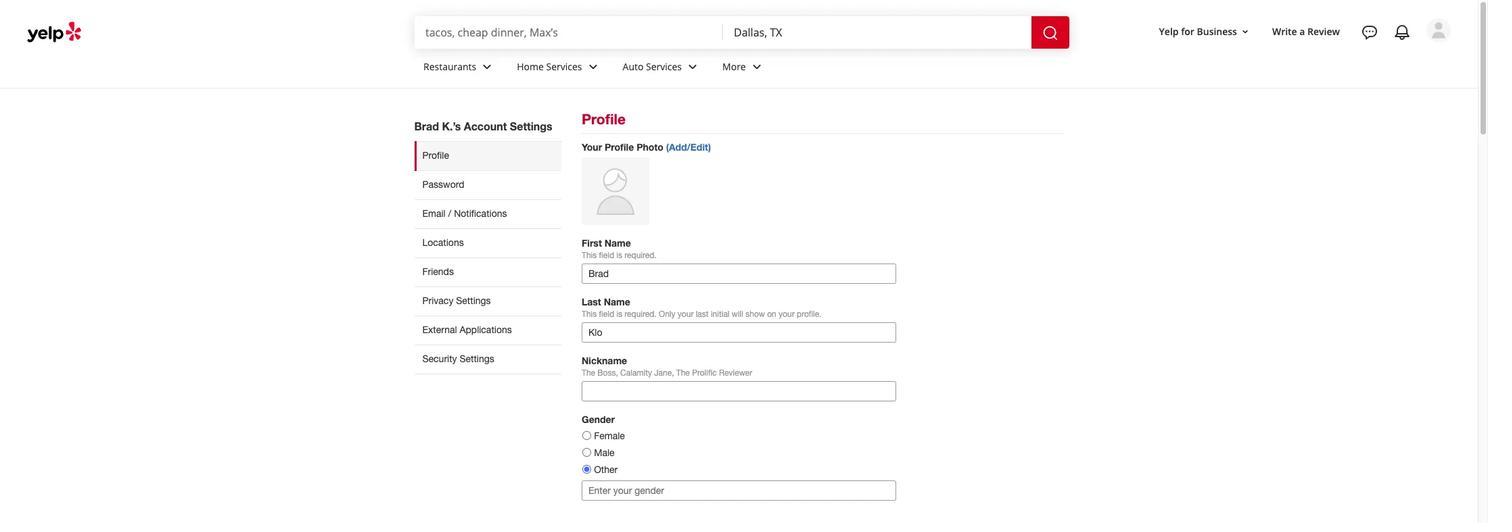 Task type: vqa. For each thing, say whether or not it's contained in the screenshot.
2nd "16 chevron down v2" Icon from the left
no



Task type: describe. For each thing, give the bounding box(es) containing it.
only
[[659, 310, 676, 319]]

auto services
[[623, 60, 682, 73]]

24 chevron down v2 image for auto services
[[685, 59, 701, 75]]

security settings
[[423, 354, 494, 365]]

last
[[582, 296, 601, 308]]

your profile photo (add/edit)
[[582, 141, 711, 153]]

a
[[1300, 25, 1305, 38]]

photo
[[637, 141, 664, 153]]

Female radio
[[583, 432, 591, 441]]

Male radio
[[583, 449, 591, 457]]

locations
[[423, 237, 464, 248]]

calamity
[[620, 369, 652, 378]]

notifications
[[454, 208, 507, 219]]

external applications link
[[414, 316, 562, 345]]

business categories element
[[413, 49, 1451, 88]]

messages image
[[1362, 24, 1378, 41]]

field for last
[[599, 310, 614, 319]]

is for first
[[617, 251, 622, 260]]

female
[[594, 431, 625, 442]]

field for first
[[599, 251, 614, 260]]

this for first
[[582, 251, 597, 260]]

last name this field is required. only your last initial will show on your profile.
[[582, 296, 822, 319]]

notifications image
[[1394, 24, 1411, 41]]

will
[[732, 310, 743, 319]]

none field 'near'
[[734, 25, 1021, 40]]

profile up your
[[582, 111, 626, 128]]

(add/edit) link
[[666, 141, 711, 153]]

write
[[1273, 25, 1297, 38]]

friends link
[[414, 258, 562, 287]]

male
[[594, 448, 615, 459]]

services for home services
[[546, 60, 582, 73]]

Find text field
[[426, 25, 712, 40]]

first name this field is required.
[[582, 237, 657, 260]]

password link
[[414, 170, 562, 200]]

security settings link
[[414, 345, 562, 375]]

yelp for business button
[[1154, 19, 1256, 44]]

restaurants link
[[413, 49, 506, 88]]

2 your from the left
[[779, 310, 795, 319]]

nickname
[[582, 355, 627, 367]]

profile up password
[[423, 150, 449, 161]]

auto services link
[[612, 49, 712, 88]]

for
[[1181, 25, 1195, 38]]

name for first
[[605, 237, 631, 249]]

write a review
[[1273, 25, 1340, 38]]

other
[[594, 465, 618, 476]]

reviewer
[[719, 369, 752, 378]]

security
[[423, 354, 457, 365]]

locations link
[[414, 229, 562, 258]]

boss,
[[598, 369, 618, 378]]

1 the from the left
[[582, 369, 595, 378]]

search image
[[1043, 25, 1059, 41]]

Near text field
[[734, 25, 1021, 40]]

nickname the boss, calamity jane, the prolific reviewer
[[582, 355, 752, 378]]

is for last
[[617, 310, 622, 319]]

prolific
[[692, 369, 717, 378]]

password
[[423, 179, 464, 190]]

review
[[1308, 25, 1340, 38]]

brad
[[414, 120, 439, 133]]

on
[[767, 310, 777, 319]]

privacy settings
[[423, 296, 491, 306]]

required. for last
[[625, 310, 657, 319]]

profile right your
[[605, 141, 634, 153]]

name for last
[[604, 296, 630, 308]]



Task type: locate. For each thing, give the bounding box(es) containing it.
this down last
[[582, 310, 597, 319]]

jane,
[[654, 369, 674, 378]]

required. inside last name this field is required. only your last initial will show on your profile.
[[625, 310, 657, 319]]

last
[[696, 310, 709, 319]]

1 none field from the left
[[426, 25, 712, 40]]

1 field from the top
[[599, 251, 614, 260]]

gender
[[582, 414, 615, 426]]

brad k.'s account settings
[[414, 120, 553, 133]]

external applications
[[423, 325, 512, 336]]

write a review link
[[1267, 19, 1346, 44]]

1 is from the top
[[617, 251, 622, 260]]

is inside the first name this field is required.
[[617, 251, 622, 260]]

24 chevron down v2 image left auto
[[585, 59, 601, 75]]

2 the from the left
[[676, 369, 690, 378]]

24 chevron down v2 image inside home services link
[[585, 59, 601, 75]]

required. inside the first name this field is required.
[[625, 251, 657, 260]]

auto
[[623, 60, 644, 73]]

Enter your gender text field
[[582, 481, 896, 501]]

24 chevron down v2 image right auto services
[[685, 59, 701, 75]]

more link
[[712, 49, 776, 88]]

none field find
[[426, 25, 712, 40]]

initial
[[711, 310, 730, 319]]

name inside last name this field is required. only your last initial will show on your profile.
[[604, 296, 630, 308]]

required. for first
[[625, 251, 657, 260]]

2 24 chevron down v2 image from the left
[[585, 59, 601, 75]]

field inside last name this field is required. only your last initial will show on your profile.
[[599, 310, 614, 319]]

settings for security settings
[[460, 354, 494, 365]]

settings down applications
[[460, 354, 494, 365]]

name right the first
[[605, 237, 631, 249]]

user actions element
[[1149, 17, 1470, 100]]

0 vertical spatial field
[[599, 251, 614, 260]]

1 this from the top
[[582, 251, 597, 260]]

0 horizontal spatial the
[[582, 369, 595, 378]]

applications
[[460, 325, 512, 336]]

show
[[746, 310, 765, 319]]

0 horizontal spatial your
[[678, 310, 694, 319]]

2 this from the top
[[582, 310, 597, 319]]

24 chevron down v2 image
[[479, 59, 495, 75], [585, 59, 601, 75], [685, 59, 701, 75]]

this for last
[[582, 310, 597, 319]]

settings right account
[[510, 120, 553, 133]]

1 horizontal spatial your
[[779, 310, 795, 319]]

restaurants
[[424, 60, 476, 73]]

1 horizontal spatial the
[[676, 369, 690, 378]]

profile link
[[414, 141, 562, 170]]

this down the first
[[582, 251, 597, 260]]

1 your from the left
[[678, 310, 694, 319]]

0 vertical spatial name
[[605, 237, 631, 249]]

none field up home services link
[[426, 25, 712, 40]]

home services link
[[506, 49, 612, 88]]

k.'s
[[442, 120, 461, 133]]

this inside last name this field is required. only your last initial will show on your profile.
[[582, 310, 597, 319]]

Nickname text field
[[582, 382, 896, 402]]

0 vertical spatial this
[[582, 251, 597, 260]]

external
[[423, 325, 457, 336]]

0 vertical spatial required.
[[625, 251, 657, 260]]

none field up business categories element
[[734, 25, 1021, 40]]

first
[[582, 237, 602, 249]]

services right home
[[546, 60, 582, 73]]

name
[[605, 237, 631, 249], [604, 296, 630, 308]]

is
[[617, 251, 622, 260], [617, 310, 622, 319]]

email / notifications link
[[414, 200, 562, 229]]

account
[[464, 120, 507, 133]]

16 chevron down v2 image
[[1240, 26, 1251, 37]]

field down last
[[599, 310, 614, 319]]

24 chevron down v2 image right restaurants
[[479, 59, 495, 75]]

more
[[723, 60, 746, 73]]

24 chevron down v2 image for home services
[[585, 59, 601, 75]]

/
[[448, 208, 451, 219]]

0 vertical spatial settings
[[510, 120, 553, 133]]

profile
[[582, 111, 626, 128], [605, 141, 634, 153], [423, 150, 449, 161]]

business
[[1197, 25, 1237, 38]]

3 24 chevron down v2 image from the left
[[685, 59, 701, 75]]

2 required. from the top
[[625, 310, 657, 319]]

name inside the first name this field is required.
[[605, 237, 631, 249]]

the
[[582, 369, 595, 378], [676, 369, 690, 378]]

1 services from the left
[[546, 60, 582, 73]]

24 chevron down v2 image inside auto services link
[[685, 59, 701, 75]]

settings up external applications
[[456, 296, 491, 306]]

this inside the first name this field is required.
[[582, 251, 597, 260]]

24 chevron down v2 image inside restaurants link
[[479, 59, 495, 75]]

brad k. image
[[1427, 18, 1451, 43]]

First Name text field
[[582, 264, 896, 284]]

your right on
[[779, 310, 795, 319]]

1 required. from the top
[[625, 251, 657, 260]]

is inside last name this field is required. only your last initial will show on your profile.
[[617, 310, 622, 319]]

24 chevron down v2 image
[[749, 59, 765, 75]]

your
[[582, 141, 602, 153]]

privacy
[[423, 296, 454, 306]]

services for auto services
[[646, 60, 682, 73]]

your
[[678, 310, 694, 319], [779, 310, 795, 319]]

home
[[517, 60, 544, 73]]

2 is from the top
[[617, 310, 622, 319]]

0 horizontal spatial services
[[546, 60, 582, 73]]

settings for privacy settings
[[456, 296, 491, 306]]

Last Name text field
[[582, 323, 896, 343]]

1 vertical spatial settings
[[456, 296, 491, 306]]

Other radio
[[583, 466, 591, 474]]

2 field from the top
[[599, 310, 614, 319]]

email / notifications
[[423, 208, 507, 219]]

privacy settings link
[[414, 287, 562, 316]]

1 horizontal spatial services
[[646, 60, 682, 73]]

services right auto
[[646, 60, 682, 73]]

field down the first
[[599, 251, 614, 260]]

None field
[[426, 25, 712, 40], [734, 25, 1021, 40]]

yelp for business
[[1159, 25, 1237, 38]]

the left boss,
[[582, 369, 595, 378]]

1 24 chevron down v2 image from the left
[[479, 59, 495, 75]]

yelp
[[1159, 25, 1179, 38]]

the right jane,
[[676, 369, 690, 378]]

1 horizontal spatial 24 chevron down v2 image
[[585, 59, 601, 75]]

field
[[599, 251, 614, 260], [599, 310, 614, 319]]

24 chevron down v2 image for restaurants
[[479, 59, 495, 75]]

2 horizontal spatial 24 chevron down v2 image
[[685, 59, 701, 75]]

1 vertical spatial name
[[604, 296, 630, 308]]

settings
[[510, 120, 553, 133], [456, 296, 491, 306], [460, 354, 494, 365]]

home services
[[517, 60, 582, 73]]

2 vertical spatial settings
[[460, 354, 494, 365]]

1 vertical spatial this
[[582, 310, 597, 319]]

2 services from the left
[[646, 60, 682, 73]]

1 vertical spatial field
[[599, 310, 614, 319]]

None search field
[[415, 16, 1072, 49]]

(add/edit)
[[666, 141, 711, 153]]

1 horizontal spatial none field
[[734, 25, 1021, 40]]

your left last
[[678, 310, 694, 319]]

name right last
[[604, 296, 630, 308]]

email
[[423, 208, 446, 219]]

0 horizontal spatial 24 chevron down v2 image
[[479, 59, 495, 75]]

required.
[[625, 251, 657, 260], [625, 310, 657, 319]]

profile.
[[797, 310, 822, 319]]

field inside the first name this field is required.
[[599, 251, 614, 260]]

0 horizontal spatial none field
[[426, 25, 712, 40]]

0 vertical spatial is
[[617, 251, 622, 260]]

1 vertical spatial is
[[617, 310, 622, 319]]

1 vertical spatial required.
[[625, 310, 657, 319]]

this
[[582, 251, 597, 260], [582, 310, 597, 319]]

friends
[[423, 267, 454, 277]]

2 none field from the left
[[734, 25, 1021, 40]]

services
[[546, 60, 582, 73], [646, 60, 682, 73]]



